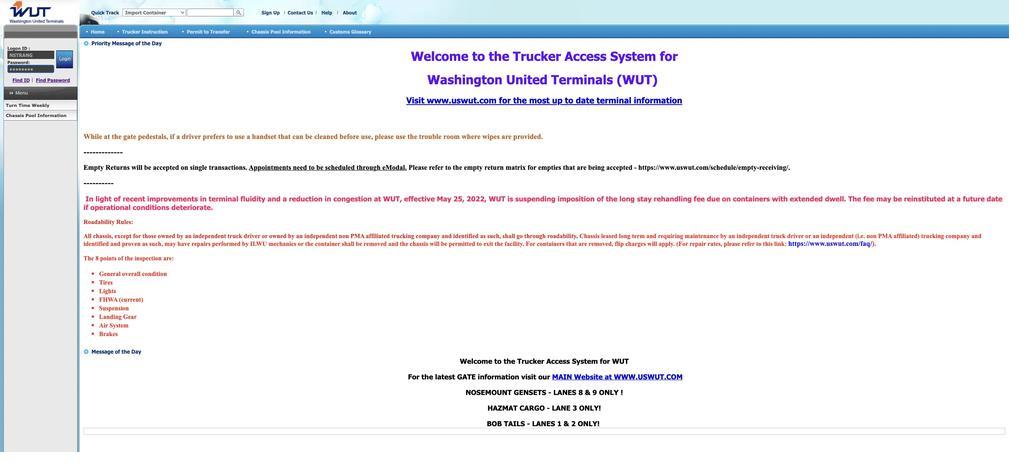 Task type: describe. For each thing, give the bounding box(es) containing it.
password
[[47, 77, 70, 83]]

permit to transfer
[[187, 29, 230, 34]]

login image
[[56, 50, 73, 68]]

time
[[19, 103, 30, 108]]

about
[[343, 10, 357, 15]]

trucker
[[122, 29, 140, 34]]

us
[[307, 10, 313, 15]]

:
[[29, 46, 30, 51]]

turn
[[6, 103, 17, 108]]

up
[[274, 10, 280, 15]]

contact
[[288, 10, 306, 15]]

find for find id
[[12, 77, 23, 83]]

quick
[[91, 10, 105, 15]]

help
[[322, 10, 333, 15]]

home
[[91, 29, 105, 34]]

glossary
[[352, 29, 372, 34]]

id for logon
[[22, 46, 27, 51]]

customs glossary
[[330, 29, 372, 34]]

customs
[[330, 29, 350, 34]]

contact us link
[[288, 10, 313, 15]]

id for find
[[24, 77, 30, 83]]

quick track
[[91, 10, 119, 15]]

contact us
[[288, 10, 313, 15]]

find id link
[[12, 77, 30, 83]]

weekly
[[32, 103, 49, 108]]



Task type: locate. For each thing, give the bounding box(es) containing it.
0 vertical spatial pool
[[271, 29, 281, 34]]

find password link
[[36, 77, 70, 83]]

1 horizontal spatial chassis pool information
[[252, 29, 311, 34]]

2 find from the left
[[36, 77, 46, 83]]

chassis down sign
[[252, 29, 269, 34]]

to
[[204, 29, 209, 34]]

1 vertical spatial chassis
[[6, 113, 24, 118]]

permit
[[187, 29, 203, 34]]

None text field
[[187, 9, 234, 16], [7, 51, 54, 59], [187, 9, 234, 16], [7, 51, 54, 59]]

find left password
[[36, 77, 46, 83]]

find down 'password:'
[[12, 77, 23, 83]]

about link
[[343, 10, 357, 15]]

1 vertical spatial chassis pool information
[[6, 113, 67, 118]]

logon
[[7, 46, 21, 51]]

chassis pool information
[[252, 29, 311, 34], [6, 113, 67, 118]]

pool down up
[[271, 29, 281, 34]]

trucker instruction
[[122, 29, 168, 34]]

0 horizontal spatial chassis pool information
[[6, 113, 67, 118]]

find for find password
[[36, 77, 46, 83]]

password:
[[7, 60, 30, 65]]

find
[[12, 77, 23, 83], [36, 77, 46, 83]]

turn time weekly
[[6, 103, 49, 108]]

find id
[[12, 77, 30, 83]]

sign up
[[262, 10, 280, 15]]

0 horizontal spatial find
[[12, 77, 23, 83]]

0 horizontal spatial information
[[37, 113, 67, 118]]

id
[[22, 46, 27, 51], [24, 77, 30, 83]]

sign up link
[[262, 10, 280, 15]]

None password field
[[7, 65, 54, 73]]

chassis down turn
[[6, 113, 24, 118]]

1 horizontal spatial information
[[282, 29, 311, 34]]

information down weekly
[[37, 113, 67, 118]]

1 horizontal spatial find
[[36, 77, 46, 83]]

0 vertical spatial chassis pool information
[[252, 29, 311, 34]]

transfer
[[210, 29, 230, 34]]

help link
[[322, 10, 333, 15]]

1 vertical spatial pool
[[25, 113, 36, 118]]

1 vertical spatial id
[[24, 77, 30, 83]]

information down contact
[[282, 29, 311, 34]]

chassis pool information down turn time weekly link
[[6, 113, 67, 118]]

0 vertical spatial information
[[282, 29, 311, 34]]

chassis pool information down up
[[252, 29, 311, 34]]

sign
[[262, 10, 272, 15]]

0 horizontal spatial chassis
[[6, 113, 24, 118]]

logon id :
[[7, 46, 30, 51]]

pool down turn time weekly
[[25, 113, 36, 118]]

id left ":"
[[22, 46, 27, 51]]

instruction
[[142, 29, 168, 34]]

information
[[282, 29, 311, 34], [37, 113, 67, 118]]

chassis pool information link
[[4, 110, 77, 121]]

1 horizontal spatial pool
[[271, 29, 281, 34]]

find password
[[36, 77, 70, 83]]

0 horizontal spatial pool
[[25, 113, 36, 118]]

1 vertical spatial information
[[37, 113, 67, 118]]

0 vertical spatial chassis
[[252, 29, 269, 34]]

turn time weekly link
[[4, 100, 77, 110]]

1 find from the left
[[12, 77, 23, 83]]

1 horizontal spatial chassis
[[252, 29, 269, 34]]

0 vertical spatial id
[[22, 46, 27, 51]]

track
[[106, 10, 119, 15]]

id down 'password:'
[[24, 77, 30, 83]]

chassis
[[252, 29, 269, 34], [6, 113, 24, 118]]

pool
[[271, 29, 281, 34], [25, 113, 36, 118]]



Task type: vqa. For each thing, say whether or not it's contained in the screenshot.
the "Chassis" inside the chassis pool information link
yes



